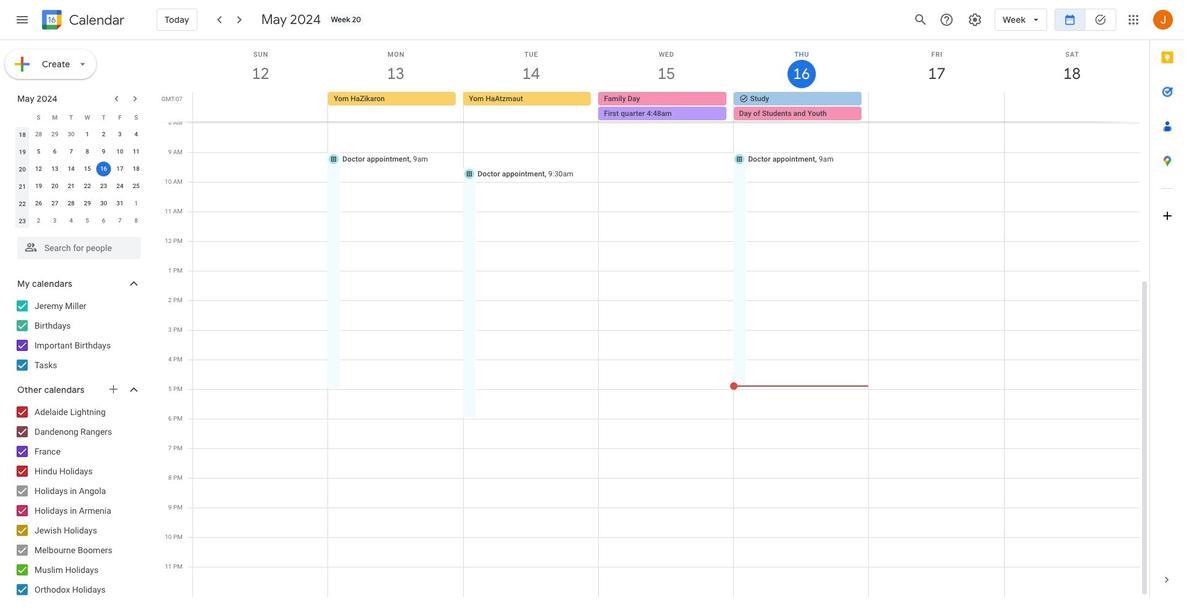 Task type: locate. For each thing, give the bounding box(es) containing it.
june 4 element
[[64, 213, 79, 228]]

april 29 element
[[47, 127, 62, 142]]

16, today element
[[96, 162, 111, 176]]

cell
[[193, 92, 328, 122], [599, 92, 734, 122], [734, 92, 869, 122], [869, 92, 1004, 122], [1004, 92, 1139, 122], [96, 160, 112, 178]]

None search field
[[0, 232, 153, 259]]

4 element
[[129, 127, 144, 142]]

25 element
[[129, 179, 144, 194]]

settings menu image
[[968, 12, 983, 27]]

june 2 element
[[31, 213, 46, 228]]

Search for people text field
[[25, 237, 133, 259]]

17 element
[[113, 162, 127, 176]]

monday, may 13 element
[[328, 40, 464, 92]]

calendar element
[[39, 7, 125, 35]]

cell inside row group
[[96, 160, 112, 178]]

column header inside may 2024 grid
[[14, 109, 30, 126]]

june 5 element
[[80, 213, 95, 228]]

12 element
[[31, 162, 46, 176]]

14 element
[[64, 162, 79, 176]]

heading
[[67, 13, 125, 27]]

2 element
[[96, 127, 111, 142]]

22 element
[[80, 179, 95, 194]]

row group
[[14, 126, 144, 229]]

7 element
[[64, 144, 79, 159]]

main drawer image
[[15, 12, 30, 27]]

may 2024 grid
[[12, 109, 144, 229]]

11 element
[[129, 144, 144, 159]]

saturday, may 18 element
[[1005, 40, 1140, 92]]

wednesday, may 15 element
[[599, 40, 734, 92]]

3 element
[[113, 127, 127, 142]]

1 element
[[80, 127, 95, 142]]

add other calendars image
[[107, 383, 120, 395]]

29 element
[[80, 196, 95, 211]]

grid
[[158, 40, 1150, 597]]

column header
[[14, 109, 30, 126]]

heading inside "calendar" element
[[67, 13, 125, 27]]

sunday, may 12 element
[[193, 40, 328, 92]]

23 element
[[96, 179, 111, 194]]

9 element
[[96, 144, 111, 159]]

my calendars list
[[2, 296, 153, 375]]

19 element
[[31, 179, 46, 194]]

tab list
[[1151, 40, 1185, 563]]

june 1 element
[[129, 196, 144, 211]]

row
[[188, 92, 1150, 122], [14, 109, 144, 126], [14, 126, 144, 143], [14, 143, 144, 160], [14, 160, 144, 178], [14, 178, 144, 195], [14, 195, 144, 212], [14, 212, 144, 229]]



Task type: describe. For each thing, give the bounding box(es) containing it.
june 3 element
[[47, 213, 62, 228]]

30 element
[[96, 196, 111, 211]]

28 element
[[64, 196, 79, 211]]

20 element
[[47, 179, 62, 194]]

tuesday, may 14 element
[[464, 40, 599, 92]]

18 element
[[129, 162, 144, 176]]

15 element
[[80, 162, 95, 176]]

june 7 element
[[113, 213, 127, 228]]

6 element
[[47, 144, 62, 159]]

24 element
[[113, 179, 127, 194]]

row group inside may 2024 grid
[[14, 126, 144, 229]]

april 30 element
[[64, 127, 79, 142]]

10 element
[[113, 144, 127, 159]]

april 28 element
[[31, 127, 46, 142]]

27 element
[[47, 196, 62, 211]]

13 element
[[47, 162, 62, 176]]

31 element
[[113, 196, 127, 211]]

june 8 element
[[129, 213, 144, 228]]

8 element
[[80, 144, 95, 159]]

other calendars list
[[2, 402, 153, 597]]

5 element
[[31, 144, 46, 159]]

june 6 element
[[96, 213, 111, 228]]

thursday, may 16, today element
[[734, 40, 870, 92]]

26 element
[[31, 196, 46, 211]]

21 element
[[64, 179, 79, 194]]

friday, may 17 element
[[870, 40, 1005, 92]]



Task type: vqa. For each thing, say whether or not it's contained in the screenshot.
bottom 08:00
no



